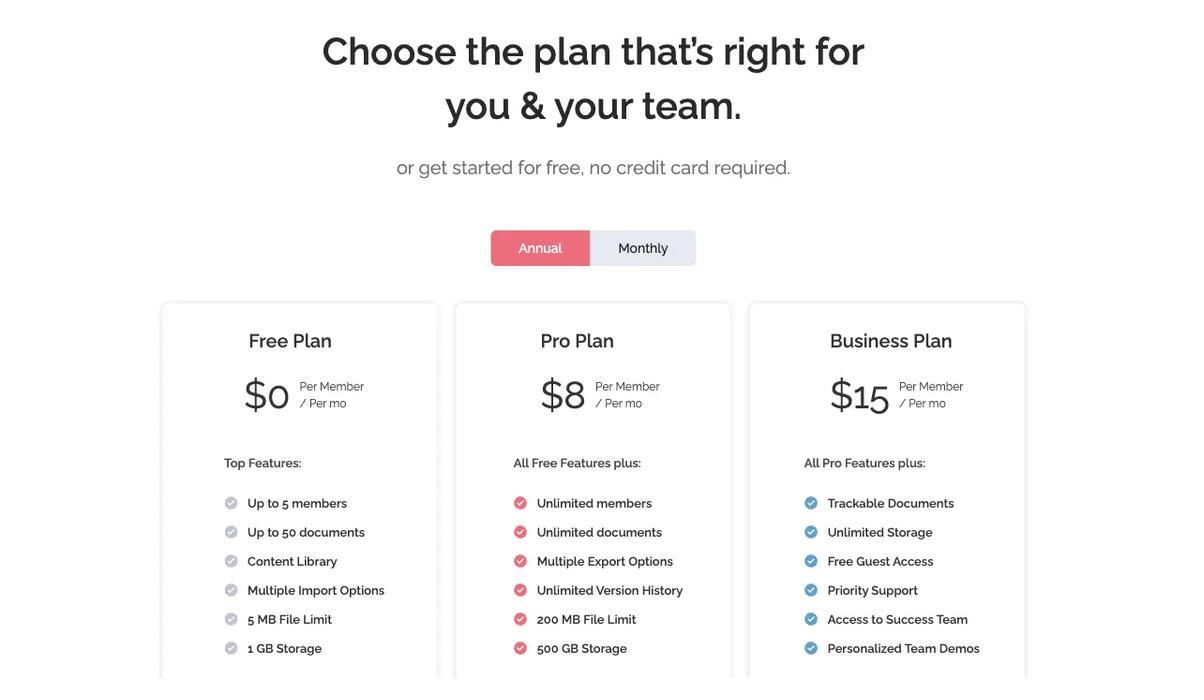Task type: describe. For each thing, give the bounding box(es) containing it.
0 vertical spatial access
[[893, 555, 934, 569]]

priority
[[828, 584, 869, 598]]

right
[[723, 30, 806, 74]]

support
[[872, 584, 918, 598]]

personalized
[[828, 642, 902, 656]]

business plan
[[830, 330, 953, 352]]

choose the plan that's right for
[[322, 30, 865, 74]]

mo for pro plan
[[625, 397, 642, 411]]

pro plan
[[541, 330, 614, 352]]

&
[[520, 84, 546, 128]]

red checkmark image for unlimited version history
[[514, 584, 528, 598]]

red checkmark image for multiple
[[514, 555, 528, 569]]

or get started for free, no credit card required.
[[397, 157, 791, 179]]

the
[[466, 30, 524, 74]]

you & your team.
[[445, 84, 742, 128]]

features for pro
[[560, 456, 611, 470]]

card
[[671, 157, 709, 179]]

grey checkmark image for content
[[224, 555, 238, 569]]

gb for pro
[[562, 642, 579, 656]]

1
[[248, 642, 253, 656]]

red checkmark image for 500
[[514, 642, 528, 656]]

choose
[[322, 30, 456, 74]]

free plan
[[249, 330, 332, 352]]

no
[[590, 157, 612, 179]]

plan for business plan
[[913, 330, 953, 352]]

unlimited members
[[537, 497, 652, 511]]

options for multiple import options
[[340, 584, 385, 598]]

red checkmark image for unlimited
[[514, 526, 528, 540]]

200 mb file limit
[[537, 613, 636, 627]]

0 vertical spatial for
[[815, 30, 865, 74]]

plan for pro plan
[[575, 330, 614, 352]]

storage for pro plan
[[582, 642, 627, 656]]

up to 5 members
[[248, 497, 347, 511]]

per member / per mo for pro plan
[[596, 380, 665, 411]]

annual link
[[491, 231, 590, 266]]

5 mb file limit
[[248, 613, 332, 627]]

1 vertical spatial free
[[532, 456, 557, 470]]

get
[[419, 157, 448, 179]]

blue checkmark image for unlimited storage
[[804, 526, 818, 540]]

multiple for multiple import options
[[248, 584, 295, 598]]

member for free plan
[[320, 380, 364, 394]]

mo for free plan
[[329, 397, 347, 411]]

plus: for pro plan
[[614, 456, 641, 470]]

mb file for free
[[257, 613, 300, 627]]

required.
[[714, 157, 791, 179]]

free for free guest access
[[828, 555, 853, 569]]

0 vertical spatial team
[[937, 613, 968, 627]]

or
[[397, 157, 414, 179]]

you
[[445, 84, 511, 128]]

free for free plan
[[249, 330, 288, 352]]

multiple import options
[[248, 584, 385, 598]]

1 vertical spatial access
[[828, 613, 869, 627]]

unlimited for unlimited members
[[537, 497, 594, 511]]

1 vertical spatial team
[[905, 642, 936, 656]]

/ for free
[[300, 397, 307, 411]]

plan
[[533, 30, 612, 74]]

500
[[537, 642, 559, 656]]

1 vertical spatial 5
[[248, 613, 254, 627]]

blue checkmark image for access to success team
[[804, 613, 818, 627]]

limit for free plan
[[303, 613, 332, 627]]

up for up to 50 documents
[[248, 526, 264, 540]]

guest
[[856, 555, 890, 569]]

list for free
[[215, 450, 385, 680]]

version
[[596, 584, 639, 598]]

all for business plan
[[804, 456, 820, 470]]

2 documents from the left
[[597, 526, 662, 540]]

access to success team
[[828, 613, 968, 627]]

500 gb storage
[[537, 642, 627, 656]]

top features:
[[224, 456, 302, 470]]

storage for free plan
[[276, 642, 322, 656]]

up to 50 documents
[[248, 526, 365, 540]]

mo for business plan
[[929, 397, 946, 411]]

all pro features plus:
[[804, 456, 926, 470]]

your
[[554, 84, 633, 128]]

content
[[248, 555, 294, 569]]

content library
[[248, 555, 337, 569]]

all free features plus:
[[514, 456, 641, 470]]



Task type: locate. For each thing, give the bounding box(es) containing it.
2 member from the left
[[616, 380, 660, 394]]

red checkmark image
[[514, 497, 528, 511], [514, 584, 528, 598], [514, 613, 528, 627]]

2 vertical spatial red checkmark image
[[514, 613, 528, 627]]

1 members from the left
[[292, 497, 347, 511]]

1 red checkmark image from the top
[[514, 497, 528, 511]]

3 grey checkmark image from the top
[[224, 613, 238, 627]]

member
[[320, 380, 364, 394], [616, 380, 660, 394], [919, 380, 964, 394]]

limit down version
[[608, 613, 636, 627]]

0 vertical spatial options
[[629, 555, 673, 569]]

gb
[[256, 642, 273, 656], [562, 642, 579, 656]]

mb file for pro
[[562, 613, 605, 627]]

mb file
[[257, 613, 300, 627], [562, 613, 605, 627]]

1 gb storage
[[248, 642, 322, 656]]

1 horizontal spatial per member / per mo
[[596, 380, 665, 411]]

2 / from the left
[[596, 397, 602, 411]]

mo
[[329, 397, 347, 411], [625, 397, 642, 411], [929, 397, 946, 411]]

trackable
[[828, 497, 885, 511]]

2 grey checkmark image from the top
[[224, 526, 238, 540]]

red checkmark image for 200 mb file limit
[[514, 613, 528, 627]]

to left 50
[[267, 526, 279, 540]]

/ for business
[[899, 397, 906, 411]]

1 horizontal spatial mb file
[[562, 613, 605, 627]]

members
[[292, 497, 347, 511], [597, 497, 652, 511]]

blue checkmark image left trackable
[[804, 497, 818, 511]]

library
[[297, 555, 337, 569]]

list for pro
[[504, 450, 683, 680]]

blue checkmark image left access to success team
[[804, 613, 818, 627]]

0 horizontal spatial gb
[[256, 642, 273, 656]]

3 plan from the left
[[913, 330, 953, 352]]

1 plan from the left
[[293, 330, 332, 352]]

unlimited version history
[[537, 584, 683, 598]]

1 vertical spatial up
[[248, 526, 264, 540]]

tab list
[[491, 231, 697, 266]]

1 documents from the left
[[299, 526, 365, 540]]

per
[[300, 380, 317, 394], [596, 380, 613, 394], [899, 380, 917, 394], [309, 397, 327, 411], [605, 397, 622, 411], [909, 397, 926, 411]]

plus: up the documents
[[898, 456, 926, 470]]

to for 5
[[267, 497, 279, 511]]

history
[[642, 584, 683, 598]]

2 up from the top
[[248, 526, 264, 540]]

1 horizontal spatial limit
[[608, 613, 636, 627]]

red checkmark image
[[514, 526, 528, 540], [514, 555, 528, 569], [514, 642, 528, 656]]

annual
[[519, 241, 562, 256]]

1 limit from the left
[[303, 613, 332, 627]]

1 horizontal spatial mo
[[625, 397, 642, 411]]

tab list containing annual
[[491, 231, 697, 266]]

red checkmark image left unlimited documents
[[514, 526, 528, 540]]

5 up '1'
[[248, 613, 254, 627]]

3 red checkmark image from the top
[[514, 613, 528, 627]]

unlimited documents
[[537, 526, 662, 540]]

storage down 200 mb file limit
[[582, 642, 627, 656]]

1 horizontal spatial list
[[504, 450, 683, 680]]

2 per member / per mo from the left
[[596, 380, 665, 411]]

access up the support
[[893, 555, 934, 569]]

4 grey checkmark image from the top
[[224, 642, 238, 656]]

blue checkmark image
[[804, 526, 818, 540], [804, 584, 818, 598], [804, 613, 818, 627]]

1 horizontal spatial options
[[629, 555, 673, 569]]

0 horizontal spatial options
[[340, 584, 385, 598]]

list
[[215, 450, 385, 680], [504, 450, 683, 680], [795, 450, 980, 680]]

list for business
[[795, 450, 980, 680]]

2 gb from the left
[[562, 642, 579, 656]]

2 vertical spatial to
[[872, 613, 883, 627]]

features
[[560, 456, 611, 470], [845, 456, 895, 470]]

free guest access
[[828, 555, 934, 569]]

per member / per mo down business plan on the right of page
[[899, 380, 964, 411]]

3 unlimited from the top
[[537, 584, 594, 598]]

features:
[[248, 456, 302, 470]]

0 horizontal spatial storage
[[276, 642, 322, 656]]

unlimited up 200
[[537, 584, 594, 598]]

1 blue checkmark image from the top
[[804, 497, 818, 511]]

2 mo from the left
[[625, 397, 642, 411]]

1 plus: from the left
[[614, 456, 641, 470]]

3 mo from the left
[[929, 397, 946, 411]]

to down features:
[[267, 497, 279, 511]]

1 up from the top
[[248, 497, 264, 511]]

free,
[[546, 157, 585, 179]]

mo down business plan on the right of page
[[929, 397, 946, 411]]

1 horizontal spatial free
[[532, 456, 557, 470]]

2 blue checkmark image from the top
[[804, 555, 818, 569]]

red checkmark image left multiple export options
[[514, 555, 528, 569]]

red checkmark image for unlimited members
[[514, 497, 528, 511]]

1 horizontal spatial for
[[815, 30, 865, 74]]

1 horizontal spatial pro
[[823, 456, 842, 470]]

grey checkmark image for multiple
[[224, 584, 238, 598]]

/ down business plan on the right of page
[[899, 397, 906, 411]]

team up demos
[[937, 613, 968, 627]]

1 vertical spatial multiple
[[248, 584, 295, 598]]

1 vertical spatial options
[[340, 584, 385, 598]]

2 vertical spatial red checkmark image
[[514, 642, 528, 656]]

3 member from the left
[[919, 380, 964, 394]]

gb for free
[[256, 642, 273, 656]]

documents
[[299, 526, 365, 540], [597, 526, 662, 540]]

2 red checkmark image from the top
[[514, 584, 528, 598]]

0 horizontal spatial /
[[300, 397, 307, 411]]

grey checkmark image left 50
[[224, 526, 238, 540]]

1 vertical spatial red checkmark image
[[514, 584, 528, 598]]

3 list from the left
[[795, 450, 980, 680]]

2 features from the left
[[845, 456, 895, 470]]

2 storage from the left
[[582, 642, 627, 656]]

per member / per mo for business plan
[[899, 380, 964, 411]]

grey checkmark image for 5
[[224, 613, 238, 627]]

blue checkmark image left priority
[[804, 584, 818, 598]]

mo up all free features plus:
[[625, 397, 642, 411]]

0 horizontal spatial mb file
[[257, 613, 300, 627]]

1 horizontal spatial documents
[[597, 526, 662, 540]]

0 vertical spatial blue checkmark image
[[804, 526, 818, 540]]

1 vertical spatial grey checkmark image
[[224, 526, 238, 540]]

multiple export options
[[537, 555, 673, 569]]

0 vertical spatial 5
[[282, 497, 289, 511]]

storage
[[276, 642, 322, 656], [582, 642, 627, 656]]

multiple left export
[[537, 555, 585, 569]]

/ for pro
[[596, 397, 602, 411]]

1 / from the left
[[300, 397, 307, 411]]

2 members from the left
[[597, 497, 652, 511]]

1 vertical spatial blue checkmark image
[[804, 555, 818, 569]]

2 unlimited from the top
[[537, 526, 594, 540]]

blue checkmark image left personalized
[[804, 642, 818, 656]]

plus: for business plan
[[898, 456, 926, 470]]

plus: up 'unlimited members' at the bottom of the page
[[614, 456, 641, 470]]

all
[[514, 456, 529, 470], [804, 456, 820, 470]]

1 horizontal spatial plus:
[[898, 456, 926, 470]]

free
[[249, 330, 288, 352], [532, 456, 557, 470], [828, 555, 853, 569]]

1 horizontal spatial multiple
[[537, 555, 585, 569]]

1 horizontal spatial 5
[[282, 497, 289, 511]]

/
[[300, 397, 307, 411], [596, 397, 602, 411], [899, 397, 906, 411]]

2 blue checkmark image from the top
[[804, 584, 818, 598]]

1 horizontal spatial plan
[[575, 330, 614, 352]]

that's
[[621, 30, 714, 74]]

0 vertical spatial red checkmark image
[[514, 526, 528, 540]]

options up history
[[629, 555, 673, 569]]

plan
[[293, 330, 332, 352], [575, 330, 614, 352], [913, 330, 953, 352]]

1 grey checkmark image from the top
[[224, 555, 238, 569]]

unlimited storage
[[828, 526, 933, 540]]

list containing top features:
[[215, 450, 385, 680]]

import
[[298, 584, 337, 598]]

members up unlimited documents
[[597, 497, 652, 511]]

up down top features:
[[248, 497, 264, 511]]

2 vertical spatial unlimited
[[537, 584, 594, 598]]

pro
[[541, 330, 571, 352], [823, 456, 842, 470]]

blue checkmark image
[[804, 497, 818, 511], [804, 555, 818, 569], [804, 642, 818, 656]]

0 horizontal spatial free
[[249, 330, 288, 352]]

0 horizontal spatial 5
[[248, 613, 254, 627]]

50
[[282, 526, 296, 540]]

1 horizontal spatial access
[[893, 555, 934, 569]]

pro inside list
[[823, 456, 842, 470]]

documents
[[888, 497, 954, 511]]

documents up export
[[597, 526, 662, 540]]

per member / per mo for free plan
[[300, 380, 370, 411]]

1 blue checkmark image from the top
[[804, 526, 818, 540]]

0 vertical spatial multiple
[[537, 555, 585, 569]]

1 vertical spatial for
[[518, 157, 541, 179]]

limit down import
[[303, 613, 332, 627]]

0 horizontal spatial multiple
[[248, 584, 295, 598]]

2 vertical spatial free
[[828, 555, 853, 569]]

to down the priority support
[[872, 613, 883, 627]]

2 mb file from the left
[[562, 613, 605, 627]]

0 horizontal spatial features
[[560, 456, 611, 470]]

3 / from the left
[[899, 397, 906, 411]]

2 horizontal spatial mo
[[929, 397, 946, 411]]

1 vertical spatial pro
[[823, 456, 842, 470]]

1 storage from the left
[[276, 642, 322, 656]]

2 horizontal spatial /
[[899, 397, 906, 411]]

demos
[[939, 642, 980, 656]]

for left free,
[[518, 157, 541, 179]]

1 member from the left
[[320, 380, 364, 394]]

2 horizontal spatial list
[[795, 450, 980, 680]]

list containing all pro features plus:
[[795, 450, 980, 680]]

3 per member / per mo from the left
[[899, 380, 964, 411]]

multiple down content
[[248, 584, 295, 598]]

documents up library
[[299, 526, 365, 540]]

3 blue checkmark image from the top
[[804, 642, 818, 656]]

3 red checkmark image from the top
[[514, 642, 528, 656]]

5 up 50
[[282, 497, 289, 511]]

success
[[886, 613, 934, 627]]

2 horizontal spatial per member / per mo
[[899, 380, 964, 411]]

1 per member / per mo from the left
[[300, 380, 370, 411]]

grey checkmark image for up to 5 members
[[224, 497, 238, 511]]

0 horizontal spatial access
[[828, 613, 869, 627]]

to for success
[[872, 613, 883, 627]]

2 all from the left
[[804, 456, 820, 470]]

0 horizontal spatial mo
[[329, 397, 347, 411]]

for
[[815, 30, 865, 74], [518, 157, 541, 179]]

200
[[537, 613, 559, 627]]

1 red checkmark image from the top
[[514, 526, 528, 540]]

credit
[[616, 157, 666, 179]]

options right import
[[340, 584, 385, 598]]

blue checkmark image left guest on the right bottom of the page
[[804, 555, 818, 569]]

2 list from the left
[[504, 450, 683, 680]]

0 horizontal spatial plus:
[[614, 456, 641, 470]]

0 horizontal spatial member
[[320, 380, 364, 394]]

for right right
[[815, 30, 865, 74]]

0 horizontal spatial plan
[[293, 330, 332, 352]]

2 red checkmark image from the top
[[514, 555, 528, 569]]

blue checkmark image for free
[[804, 555, 818, 569]]

1 horizontal spatial member
[[616, 380, 660, 394]]

started
[[452, 157, 513, 179]]

export
[[588, 555, 626, 569]]

0 horizontal spatial all
[[514, 456, 529, 470]]

features for business
[[845, 456, 895, 470]]

blue checkmark image for trackable
[[804, 497, 818, 511]]

1 horizontal spatial storage
[[582, 642, 627, 656]]

multiple for multiple export options
[[537, 555, 585, 569]]

grey checkmark image
[[224, 555, 238, 569], [224, 584, 238, 598], [224, 613, 238, 627], [224, 642, 238, 656]]

grey checkmark image
[[224, 497, 238, 511], [224, 526, 238, 540]]

red checkmark image left 500
[[514, 642, 528, 656]]

1 mb file from the left
[[257, 613, 300, 627]]

gb right '1'
[[256, 642, 273, 656]]

up for up to 5 members
[[248, 497, 264, 511]]

0 vertical spatial to
[[267, 497, 279, 511]]

blue checkmark image for priority support
[[804, 584, 818, 598]]

personalized team demos
[[828, 642, 980, 656]]

gb right 500
[[562, 642, 579, 656]]

mo down free plan
[[329, 397, 347, 411]]

unlimited
[[537, 497, 594, 511], [537, 526, 594, 540], [537, 584, 594, 598]]

grey checkmark image for up to 50 documents
[[224, 526, 238, 540]]

2 horizontal spatial member
[[919, 380, 964, 394]]

unlimited down all free features plus:
[[537, 497, 594, 511]]

mb file up 1 gb storage
[[257, 613, 300, 627]]

1 horizontal spatial members
[[597, 497, 652, 511]]

access
[[893, 555, 934, 569], [828, 613, 869, 627]]

2 grey checkmark image from the top
[[224, 584, 238, 598]]

unlimited for unlimited documents
[[537, 526, 594, 540]]

to for 50
[[267, 526, 279, 540]]

0 horizontal spatial limit
[[303, 613, 332, 627]]

all for pro plan
[[514, 456, 529, 470]]

team down success
[[905, 642, 936, 656]]

1 features from the left
[[560, 456, 611, 470]]

per member / per mo down pro plan
[[596, 380, 665, 411]]

list containing all free features plus:
[[504, 450, 683, 680]]

options
[[629, 555, 673, 569], [340, 584, 385, 598]]

0 vertical spatial red checkmark image
[[514, 497, 528, 511]]

0 horizontal spatial pro
[[541, 330, 571, 352]]

member for pro plan
[[616, 380, 660, 394]]

unlimited down 'unlimited members' at the bottom of the page
[[537, 526, 594, 540]]

trackable documents
[[828, 497, 954, 511]]

5
[[282, 497, 289, 511], [248, 613, 254, 627]]

members up up to 50 documents
[[292, 497, 347, 511]]

1 vertical spatial red checkmark image
[[514, 555, 528, 569]]

per member / per mo down free plan
[[300, 380, 370, 411]]

multiple
[[537, 555, 585, 569], [248, 584, 295, 598]]

features up trackable
[[845, 456, 895, 470]]

/ down free plan
[[300, 397, 307, 411]]

2 horizontal spatial plan
[[913, 330, 953, 352]]

1 horizontal spatial /
[[596, 397, 602, 411]]

2 vertical spatial blue checkmark image
[[804, 613, 818, 627]]

2 limit from the left
[[608, 613, 636, 627]]

1 grey checkmark image from the top
[[224, 497, 238, 511]]

2 horizontal spatial free
[[828, 555, 853, 569]]

1 all from the left
[[514, 456, 529, 470]]

1 mo from the left
[[329, 397, 347, 411]]

features up 'unlimited members' at the bottom of the page
[[560, 456, 611, 470]]

1 gb from the left
[[256, 642, 273, 656]]

0 horizontal spatial members
[[292, 497, 347, 511]]

blue checkmark image left unlimited storage
[[804, 526, 818, 540]]

0 vertical spatial up
[[248, 497, 264, 511]]

1 horizontal spatial features
[[845, 456, 895, 470]]

blue checkmark image for personalized
[[804, 642, 818, 656]]

0 vertical spatial free
[[249, 330, 288, 352]]

0 vertical spatial blue checkmark image
[[804, 497, 818, 511]]

top
[[224, 456, 245, 470]]

team
[[937, 613, 968, 627], [905, 642, 936, 656]]

2 plan from the left
[[575, 330, 614, 352]]

0 horizontal spatial list
[[215, 450, 385, 680]]

1 horizontal spatial all
[[804, 456, 820, 470]]

options for multiple export options
[[629, 555, 673, 569]]

per member / per mo
[[300, 380, 370, 411], [596, 380, 665, 411], [899, 380, 964, 411]]

priority support
[[828, 584, 918, 598]]

team.
[[642, 84, 742, 128]]

grey checkmark image for 1
[[224, 642, 238, 656]]

2 plus: from the left
[[898, 456, 926, 470]]

2 vertical spatial blue checkmark image
[[804, 642, 818, 656]]

member for business plan
[[919, 380, 964, 394]]

1 list from the left
[[215, 450, 385, 680]]

1 horizontal spatial gb
[[562, 642, 579, 656]]

mb file up 500 gb storage
[[562, 613, 605, 627]]

0 horizontal spatial documents
[[299, 526, 365, 540]]

monthly
[[619, 241, 668, 256]]

grey checkmark image down top
[[224, 497, 238, 511]]

3 blue checkmark image from the top
[[804, 613, 818, 627]]

0 horizontal spatial per member / per mo
[[300, 380, 370, 411]]

1 unlimited from the top
[[537, 497, 594, 511]]

to
[[267, 497, 279, 511], [267, 526, 279, 540], [872, 613, 883, 627]]

limit for pro plan
[[608, 613, 636, 627]]

storage down 5 mb file limit
[[276, 642, 322, 656]]

up
[[248, 497, 264, 511], [248, 526, 264, 540]]

business
[[830, 330, 909, 352]]

0 vertical spatial pro
[[541, 330, 571, 352]]

plus:
[[614, 456, 641, 470], [898, 456, 926, 470]]

/ up all free features plus:
[[596, 397, 602, 411]]

1 vertical spatial blue checkmark image
[[804, 584, 818, 598]]

0 vertical spatial grey checkmark image
[[224, 497, 238, 511]]

access down priority
[[828, 613, 869, 627]]

monthly link
[[590, 231, 697, 266]]

plan for free plan
[[293, 330, 332, 352]]

1 vertical spatial to
[[267, 526, 279, 540]]

1 vertical spatial unlimited
[[537, 526, 594, 540]]

0 horizontal spatial for
[[518, 157, 541, 179]]

limit
[[303, 613, 332, 627], [608, 613, 636, 627]]

up up content
[[248, 526, 264, 540]]

0 vertical spatial unlimited
[[537, 497, 594, 511]]

unlimited for unlimited version history
[[537, 584, 594, 598]]



Task type: vqa. For each thing, say whether or not it's contained in the screenshot.
Bit
no



